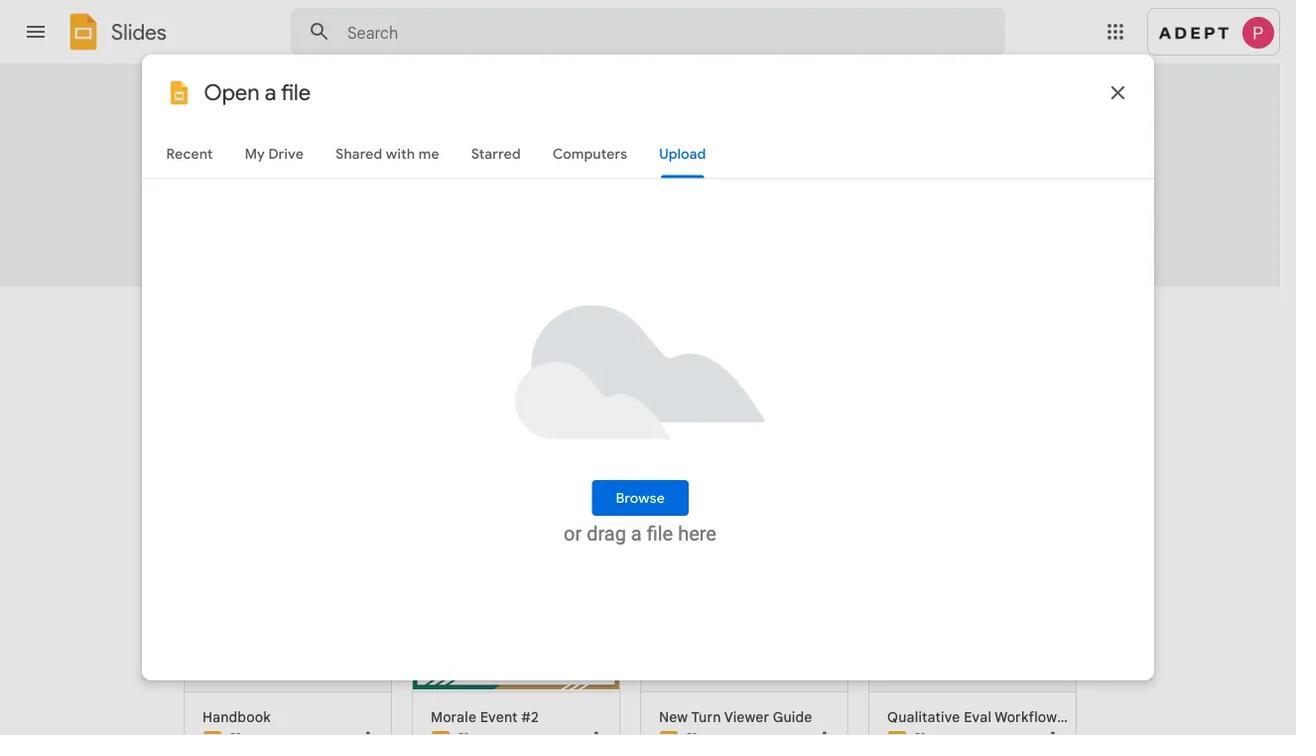 Task type: describe. For each thing, give the bounding box(es) containing it.
massachusetts
[[709, 494, 810, 512]]

turn
[[691, 709, 721, 726]]

timeoff/sick
[[954, 494, 1037, 512]]

morale event #2 option
[[412, 573, 620, 736]]

presentation
[[1074, 494, 1159, 512]]

handbook
[[203, 709, 271, 726]]

guide for new turn viewer guide
[[773, 709, 813, 726]]

last opened by me mar 29, 2023 element
[[252, 734, 325, 736]]

start
[[194, 85, 229, 105]]

mdm
[[475, 494, 509, 512]]

visualization
[[893, 494, 978, 512]]

2020
[[749, 519, 777, 533]]

workflow
[[995, 709, 1058, 726]]

new
[[246, 85, 276, 105]]

jul 26, 2020
[[709, 519, 777, 533]]

slides link
[[64, 12, 167, 56]]

a
[[234, 85, 242, 105]]

time
[[813, 494, 845, 512]]

start a new presentation
[[194, 85, 371, 105]]

qualitative eval workflow guide option
[[869, 573, 1100, 736]]

checking timeoff/sick time presentation
[[888, 494, 1159, 512]]

presentation
[[280, 85, 371, 105]]

start a new presentation heading
[[194, 64, 853, 127]]

event
[[480, 709, 518, 726]]

qualitative eval workflow guide
[[888, 709, 1100, 726]]

presentations by title list box
[[184, 358, 1159, 736]]

new turn viewer guide google slides element
[[659, 709, 840, 727]]

arcgis
[[659, 494, 706, 512]]

qualitative eval workflow guide google slides element
[[888, 709, 1100, 727]]

adept mdm set-up instructions
[[431, 494, 642, 512]]

guide for qualitative eval workflow guide
[[1061, 709, 1100, 726]]

adept mdm set-up instructions google slides element
[[431, 494, 642, 512]]

#2
[[521, 709, 539, 726]]

instructions
[[562, 494, 642, 512]]



Task type: vqa. For each thing, say whether or not it's contained in the screenshot.
Visualization
yes



Task type: locate. For each thing, give the bounding box(es) containing it.
26,
[[729, 519, 746, 533]]

search image
[[300, 12, 340, 52]]

list box
[[186, 119, 1100, 288]]

adept mdm set-up instructions option
[[412, 358, 642, 736]]

qualitative
[[888, 709, 961, 726]]

morale event #2 google slides element
[[431, 709, 612, 727]]

eval
[[964, 709, 992, 726]]

guide right workflow
[[1061, 709, 1100, 726]]

checking timeoff/sick time presentation option
[[869, 358, 1159, 736]]

new turn viewer guide option
[[640, 573, 849, 736]]

adept
[[431, 494, 471, 512]]

handbook google slides element
[[203, 709, 383, 727]]

morale event #2
[[431, 709, 539, 726]]

new
[[659, 709, 688, 726]]

jul
[[709, 519, 726, 533]]

set-
[[513, 494, 542, 512]]

arcgis massachusetts time series visualization
[[659, 494, 978, 512]]

guide right viewer at the bottom right
[[773, 709, 813, 726]]

series
[[849, 494, 890, 512]]

1 guide from the left
[[773, 709, 813, 726]]

new turn viewer guide
[[659, 709, 813, 726]]

slides
[[111, 19, 167, 45]]

checking
[[888, 494, 950, 512]]

morale
[[431, 709, 477, 726]]

option
[[186, 123, 351, 258], [368, 123, 533, 258], [550, 123, 714, 264], [731, 123, 896, 264], [913, 123, 1078, 258], [184, 358, 392, 736]]

guide
[[773, 709, 813, 726], [1061, 709, 1100, 726]]

1 horizontal spatial guide
[[1061, 709, 1100, 726]]

handbook option
[[184, 573, 392, 736]]

0 horizontal spatial guide
[[773, 709, 813, 726]]

2 guide from the left
[[1061, 709, 1100, 726]]

None search field
[[291, 8, 1006, 56]]

arcgis massachusetts time series visualization google slides element
[[659, 494, 978, 512]]

up
[[542, 494, 559, 512]]

last opened by me jul 26, 2020 element
[[709, 519, 777, 533]]

arcgis massachusetts time series visualization option
[[640, 358, 978, 736]]

time
[[1041, 494, 1070, 512]]

viewer
[[725, 709, 770, 726]]



